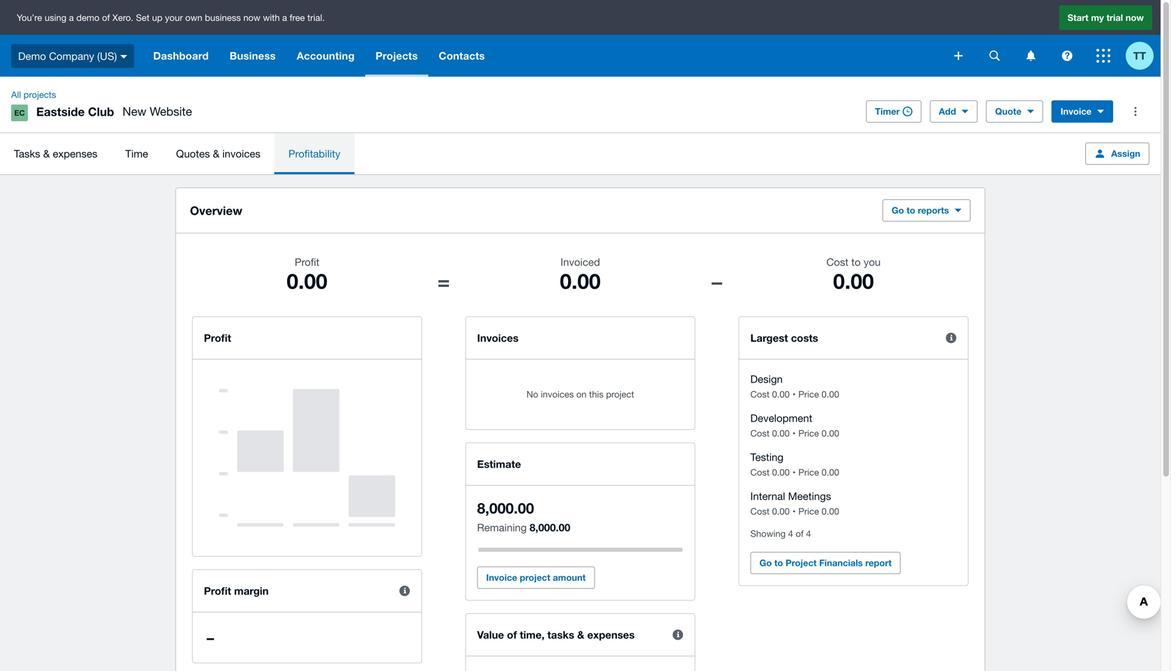 Task type: vqa. For each thing, say whether or not it's contained in the screenshot.
second svg icon from left
no



Task type: describe. For each thing, give the bounding box(es) containing it.
−
[[711, 268, 723, 293]]

accounting button
[[286, 35, 365, 77]]

go to reports button
[[883, 199, 971, 222]]

profit for 0.00
[[295, 256, 319, 268]]

price inside internal meetings cost 0.00 • price 0.00
[[798, 506, 819, 517]]

go to project financials report
[[759, 558, 892, 568]]

2 horizontal spatial &
[[577, 629, 584, 641]]

meetings
[[788, 490, 831, 502]]

quotes
[[176, 147, 210, 160]]

with
[[263, 12, 280, 23]]

set
[[136, 12, 150, 23]]

profit for margin
[[204, 585, 231, 597]]

profit 0.00
[[287, 256, 327, 293]]

trial.
[[307, 12, 325, 23]]

development
[[750, 412, 812, 424]]

eastside club
[[36, 105, 114, 119]]

invoice project amount button
[[477, 567, 595, 589]]

2 horizontal spatial svg image
[[1062, 51, 1072, 61]]

website
[[150, 105, 192, 118]]

more info image
[[664, 621, 692, 649]]

on
[[576, 389, 587, 400]]

development cost 0.00 • price 0.00
[[750, 412, 839, 439]]

new
[[122, 105, 146, 118]]

& for tasks
[[43, 147, 50, 160]]

own
[[185, 12, 202, 23]]

time
[[125, 147, 148, 160]]

2 horizontal spatial svg image
[[1097, 49, 1110, 63]]

1 horizontal spatial expenses
[[587, 629, 635, 641]]

0 vertical spatial project
[[606, 389, 634, 400]]

go for go to reports
[[892, 205, 904, 216]]

1 vertical spatial 8,000.00
[[530, 521, 570, 534]]

showing
[[750, 528, 786, 539]]

assign button
[[1085, 143, 1149, 165]]

invoice button
[[1052, 100, 1113, 123]]

dashboard
[[153, 49, 209, 62]]

add
[[939, 106, 956, 117]]

timer button
[[866, 100, 921, 123]]

you
[[864, 256, 881, 268]]

demo company (us) button
[[0, 35, 143, 77]]

=
[[437, 268, 450, 293]]

quote
[[995, 106, 1022, 117]]

no profit information available image
[[219, 374, 395, 542]]

overview
[[190, 204, 242, 217]]

free
[[290, 12, 305, 23]]

company
[[49, 50, 94, 62]]

more info image for largest costs
[[937, 324, 965, 352]]

all projects link
[[6, 88, 62, 102]]

• for testing
[[792, 467, 796, 478]]

more info image for profit margin
[[391, 577, 419, 605]]

2 horizontal spatial of
[[796, 528, 804, 539]]

1 now from the left
[[243, 12, 260, 23]]

you're
[[17, 12, 42, 23]]

2 now from the left
[[1126, 12, 1144, 23]]

start my trial now
[[1068, 12, 1144, 23]]

tasks
[[14, 147, 40, 160]]

time,
[[520, 629, 545, 641]]

testing cost 0.00 • price 0.00
[[750, 451, 839, 478]]

largest
[[750, 332, 788, 344]]

• for design
[[792, 389, 796, 400]]

project inside button
[[520, 572, 550, 583]]

amount
[[553, 572, 586, 583]]

business button
[[219, 35, 286, 77]]

tasks
[[547, 629, 574, 641]]

trial
[[1107, 12, 1123, 23]]

2 4 from the left
[[806, 528, 811, 539]]

profit margin
[[204, 585, 269, 597]]

cost for testing
[[750, 467, 770, 478]]

you're using a demo of xero. set up your own business now with a free trial.
[[17, 12, 325, 23]]

• inside internal meetings cost 0.00 • price 0.00
[[792, 506, 796, 517]]

my
[[1091, 12, 1104, 23]]

2 a from the left
[[282, 12, 287, 23]]

invoices
[[477, 332, 519, 344]]

cost for design
[[750, 389, 770, 400]]

eastside
[[36, 105, 85, 119]]

invoice project amount
[[486, 572, 586, 583]]

reports
[[918, 205, 949, 216]]

testing
[[750, 451, 784, 463]]

quotes & invoices link
[[162, 133, 274, 174]]

this
[[589, 389, 604, 400]]

1 a from the left
[[69, 12, 74, 23]]

8,000.00 remaining 8,000.00
[[477, 499, 570, 534]]

1 4 from the left
[[788, 528, 793, 539]]

1 vertical spatial profit
[[204, 332, 231, 344]]

your
[[165, 12, 183, 23]]

quote button
[[986, 100, 1043, 123]]

no invoices on this project
[[527, 389, 634, 400]]

profitability link
[[274, 133, 354, 174]]

contacts button
[[428, 35, 495, 77]]



Task type: locate. For each thing, give the bounding box(es) containing it.
design
[[750, 373, 783, 385]]

0 horizontal spatial project
[[520, 572, 550, 583]]

0 horizontal spatial now
[[243, 12, 260, 23]]

internal meetings cost 0.00 • price 0.00
[[750, 490, 839, 517]]

price up meetings
[[798, 467, 819, 478]]

project right the this
[[606, 389, 634, 400]]

profit
[[295, 256, 319, 268], [204, 332, 231, 344], [204, 585, 231, 597]]

–
[[207, 629, 214, 647]]

2 vertical spatial of
[[507, 629, 517, 641]]

1 vertical spatial more info image
[[391, 577, 419, 605]]

no
[[527, 389, 538, 400]]

cost inside internal meetings cost 0.00 • price 0.00
[[750, 506, 770, 517]]

of left time, at the left bottom of the page
[[507, 629, 517, 641]]

invoice for invoice project amount
[[486, 572, 517, 583]]

price for testing
[[798, 467, 819, 478]]

tasks & expenses link
[[0, 133, 111, 174]]

now
[[243, 12, 260, 23], [1126, 12, 1144, 23]]

4 up project
[[806, 528, 811, 539]]

more options image
[[1122, 98, 1149, 125]]

cost down design
[[750, 389, 770, 400]]

remaining
[[477, 521, 527, 534]]

2 • from the top
[[792, 428, 796, 439]]

1 horizontal spatial to
[[851, 256, 861, 268]]

1 horizontal spatial go
[[892, 205, 904, 216]]

business
[[205, 12, 241, 23]]

accounting
[[297, 49, 355, 62]]

new website
[[122, 105, 192, 118]]

contacts
[[439, 49, 485, 62]]

0 horizontal spatial go
[[759, 558, 772, 568]]

1 vertical spatial to
[[851, 256, 861, 268]]

svg image up add popup button
[[954, 52, 963, 60]]

0 horizontal spatial &
[[43, 147, 50, 160]]

0 horizontal spatial svg image
[[954, 52, 963, 60]]

0 horizontal spatial 4
[[788, 528, 793, 539]]

business
[[230, 49, 276, 62]]

& for quotes
[[213, 147, 219, 160]]

go to project financials report button
[[750, 552, 901, 574]]

1 horizontal spatial more info image
[[937, 324, 965, 352]]

& right tasks
[[43, 147, 50, 160]]

• inside development cost 0.00 • price 0.00
[[792, 428, 796, 439]]

design cost 0.00 • price 0.00
[[750, 373, 839, 400]]

4 price from the top
[[798, 506, 819, 517]]

svg image
[[1097, 49, 1110, 63], [990, 51, 1000, 61], [120, 55, 127, 58]]

• for development
[[792, 428, 796, 439]]

time link
[[111, 133, 162, 174]]

0 horizontal spatial expenses
[[53, 147, 97, 160]]

invoice down remaining
[[486, 572, 517, 583]]

demo
[[76, 12, 99, 23]]

project
[[786, 558, 817, 568]]

invoices right the quotes
[[222, 147, 260, 160]]

• down development
[[792, 428, 796, 439]]

svg image down the start
[[1062, 51, 1072, 61]]

start
[[1068, 12, 1089, 23]]

quotes & invoices
[[176, 147, 260, 160]]

go for go to project financials report
[[759, 558, 772, 568]]

report
[[865, 558, 892, 568]]

1 price from the top
[[798, 389, 819, 400]]

0 vertical spatial invoice
[[1061, 106, 1092, 117]]

a left free
[[282, 12, 287, 23]]

go inside go to reports popup button
[[892, 205, 904, 216]]

dashboard link
[[143, 35, 219, 77]]

a right using
[[69, 12, 74, 23]]

8,000.00 up remaining
[[477, 499, 534, 517]]

0 vertical spatial to
[[907, 205, 915, 216]]

• up meetings
[[792, 467, 796, 478]]

cost
[[826, 256, 849, 268], [750, 389, 770, 400], [750, 428, 770, 439], [750, 467, 770, 478], [750, 506, 770, 517]]

1 horizontal spatial a
[[282, 12, 287, 23]]

go inside go to project financials report button
[[759, 558, 772, 568]]

0 vertical spatial profit
[[295, 256, 319, 268]]

of up project
[[796, 528, 804, 539]]

to left project
[[774, 558, 783, 568]]

1 vertical spatial expenses
[[587, 629, 635, 641]]

• up development
[[792, 389, 796, 400]]

1 horizontal spatial &
[[213, 147, 219, 160]]

• down meetings
[[792, 506, 796, 517]]

up
[[152, 12, 162, 23]]

4
[[788, 528, 793, 539], [806, 528, 811, 539]]

1 horizontal spatial of
[[507, 629, 517, 641]]

0 horizontal spatial invoice
[[486, 572, 517, 583]]

0.00
[[287, 268, 327, 293], [560, 268, 601, 293], [833, 268, 874, 293], [772, 389, 790, 400], [822, 389, 839, 400], [772, 428, 790, 439], [822, 428, 839, 439], [772, 467, 790, 478], [822, 467, 839, 478], [772, 506, 790, 517], [822, 506, 839, 517]]

cost up 'testing'
[[750, 428, 770, 439]]

0 vertical spatial more info image
[[937, 324, 965, 352]]

1 horizontal spatial invoice
[[1061, 106, 1092, 117]]

invoices left on
[[541, 389, 574, 400]]

club
[[88, 105, 114, 119]]

go left reports
[[892, 205, 904, 216]]

now right trial
[[1126, 12, 1144, 23]]

price down development
[[798, 428, 819, 439]]

svg image inside demo company (us) popup button
[[120, 55, 127, 58]]

price inside development cost 0.00 • price 0.00
[[798, 428, 819, 439]]

0 vertical spatial expenses
[[53, 147, 97, 160]]

8,000.00 right remaining
[[530, 521, 570, 534]]

of
[[102, 12, 110, 23], [796, 528, 804, 539], [507, 629, 517, 641]]

4 right showing
[[788, 528, 793, 539]]

of left xero.
[[102, 12, 110, 23]]

largest costs
[[750, 332, 818, 344]]

2 price from the top
[[798, 428, 819, 439]]

3 • from the top
[[792, 467, 796, 478]]

0.00 inside cost to you 0.00
[[833, 268, 874, 293]]

price inside testing cost 0.00 • price 0.00
[[798, 467, 819, 478]]

assign
[[1111, 148, 1140, 159]]

internal
[[750, 490, 785, 502]]

cost inside development cost 0.00 • price 0.00
[[750, 428, 770, 439]]

banner
[[0, 0, 1161, 77]]

invoice inside button
[[486, 572, 517, 583]]

to inside cost to you 0.00
[[851, 256, 861, 268]]

1 vertical spatial invoices
[[541, 389, 574, 400]]

projects
[[24, 89, 56, 100]]

& right tasks at left bottom
[[577, 629, 584, 641]]

0 horizontal spatial of
[[102, 12, 110, 23]]

demo
[[18, 50, 46, 62]]

projects
[[376, 49, 418, 62]]

2 vertical spatial profit
[[204, 585, 231, 597]]

invoice inside popup button
[[1061, 106, 1092, 117]]

add button
[[930, 100, 978, 123]]

to inside popup button
[[907, 205, 915, 216]]

expenses down eastside club
[[53, 147, 97, 160]]

using
[[45, 12, 66, 23]]

•
[[792, 389, 796, 400], [792, 428, 796, 439], [792, 467, 796, 478], [792, 506, 796, 517]]

& right the quotes
[[213, 147, 219, 160]]

price for development
[[798, 428, 819, 439]]

timer
[[875, 106, 900, 117]]

to for financials
[[774, 558, 783, 568]]

showing 4 of 4
[[750, 528, 811, 539]]

0 horizontal spatial a
[[69, 12, 74, 23]]

ec
[[14, 108, 25, 117]]

0 horizontal spatial to
[[774, 558, 783, 568]]

price inside design cost 0.00 • price 0.00
[[798, 389, 819, 400]]

to for 0.00
[[851, 256, 861, 268]]

value
[[477, 629, 504, 641]]

svg image up the quote at the top right of the page
[[990, 51, 1000, 61]]

1 vertical spatial project
[[520, 572, 550, 583]]

• inside testing cost 0.00 • price 0.00
[[792, 467, 796, 478]]

0 horizontal spatial more info image
[[391, 577, 419, 605]]

1 vertical spatial invoice
[[486, 572, 517, 583]]

1 horizontal spatial project
[[606, 389, 634, 400]]

invoice
[[1061, 106, 1092, 117], [486, 572, 517, 583]]

svg image
[[1026, 51, 1036, 61], [1062, 51, 1072, 61], [954, 52, 963, 60]]

estimate
[[477, 458, 521, 471]]

cost for development
[[750, 428, 770, 439]]

tt
[[1133, 49, 1146, 62]]

xero.
[[112, 12, 133, 23]]

1 horizontal spatial svg image
[[990, 51, 1000, 61]]

expenses right tasks at left bottom
[[587, 629, 635, 641]]

0 vertical spatial of
[[102, 12, 110, 23]]

cost inside testing cost 0.00 • price 0.00
[[750, 467, 770, 478]]

1 vertical spatial of
[[796, 528, 804, 539]]

svg image left tt
[[1097, 49, 1110, 63]]

price for design
[[798, 389, 819, 400]]

project left amount on the bottom of page
[[520, 572, 550, 583]]

to inside button
[[774, 558, 783, 568]]

&
[[43, 147, 50, 160], [213, 147, 219, 160], [577, 629, 584, 641]]

profitability
[[288, 147, 340, 160]]

to
[[907, 205, 915, 216], [851, 256, 861, 268], [774, 558, 783, 568]]

value of time, tasks & expenses
[[477, 629, 635, 641]]

to left reports
[[907, 205, 915, 216]]

0 vertical spatial invoices
[[222, 147, 260, 160]]

tt button
[[1126, 35, 1161, 77]]

invoiced 0.00
[[560, 256, 601, 293]]

• inside design cost 0.00 • price 0.00
[[792, 389, 796, 400]]

price down meetings
[[798, 506, 819, 517]]

tasks & expenses
[[14, 147, 97, 160]]

1 vertical spatial go
[[759, 558, 772, 568]]

1 horizontal spatial svg image
[[1026, 51, 1036, 61]]

1 • from the top
[[792, 389, 796, 400]]

(us)
[[97, 50, 117, 62]]

demo company (us)
[[18, 50, 117, 62]]

2 vertical spatial to
[[774, 558, 783, 568]]

now left with
[[243, 12, 260, 23]]

cost down 'testing'
[[750, 467, 770, 478]]

invoiced
[[561, 256, 600, 268]]

price up development cost 0.00 • price 0.00
[[798, 389, 819, 400]]

cost down internal
[[750, 506, 770, 517]]

more info image
[[937, 324, 965, 352], [391, 577, 419, 605]]

4 • from the top
[[792, 506, 796, 517]]

cost to you 0.00
[[826, 256, 881, 293]]

margin
[[234, 585, 269, 597]]

profitability tab
[[274, 133, 354, 174]]

cost inside design cost 0.00 • price 0.00
[[750, 389, 770, 400]]

a
[[69, 12, 74, 23], [282, 12, 287, 23]]

0 horizontal spatial svg image
[[120, 55, 127, 58]]

costs
[[791, 332, 818, 344]]

go down showing
[[759, 558, 772, 568]]

svg image right (us)
[[120, 55, 127, 58]]

2 horizontal spatial to
[[907, 205, 915, 216]]

svg image up quote popup button
[[1026, 51, 1036, 61]]

banner containing dashboard
[[0, 0, 1161, 77]]

expenses
[[53, 147, 97, 160], [587, 629, 635, 641]]

cost left you
[[826, 256, 849, 268]]

invoice up assign button on the top right
[[1061, 106, 1092, 117]]

invoice for invoice
[[1061, 106, 1092, 117]]

cost inside cost to you 0.00
[[826, 256, 849, 268]]

3 price from the top
[[798, 467, 819, 478]]

profit inside profit 0.00
[[295, 256, 319, 268]]

1 horizontal spatial 4
[[806, 528, 811, 539]]

0 vertical spatial 8,000.00
[[477, 499, 534, 517]]

projects button
[[365, 35, 428, 77]]

to left you
[[851, 256, 861, 268]]

1 horizontal spatial invoices
[[541, 389, 574, 400]]

invoices
[[222, 147, 260, 160], [541, 389, 574, 400]]

1 horizontal spatial now
[[1126, 12, 1144, 23]]

0 horizontal spatial invoices
[[222, 147, 260, 160]]

0 vertical spatial go
[[892, 205, 904, 216]]



